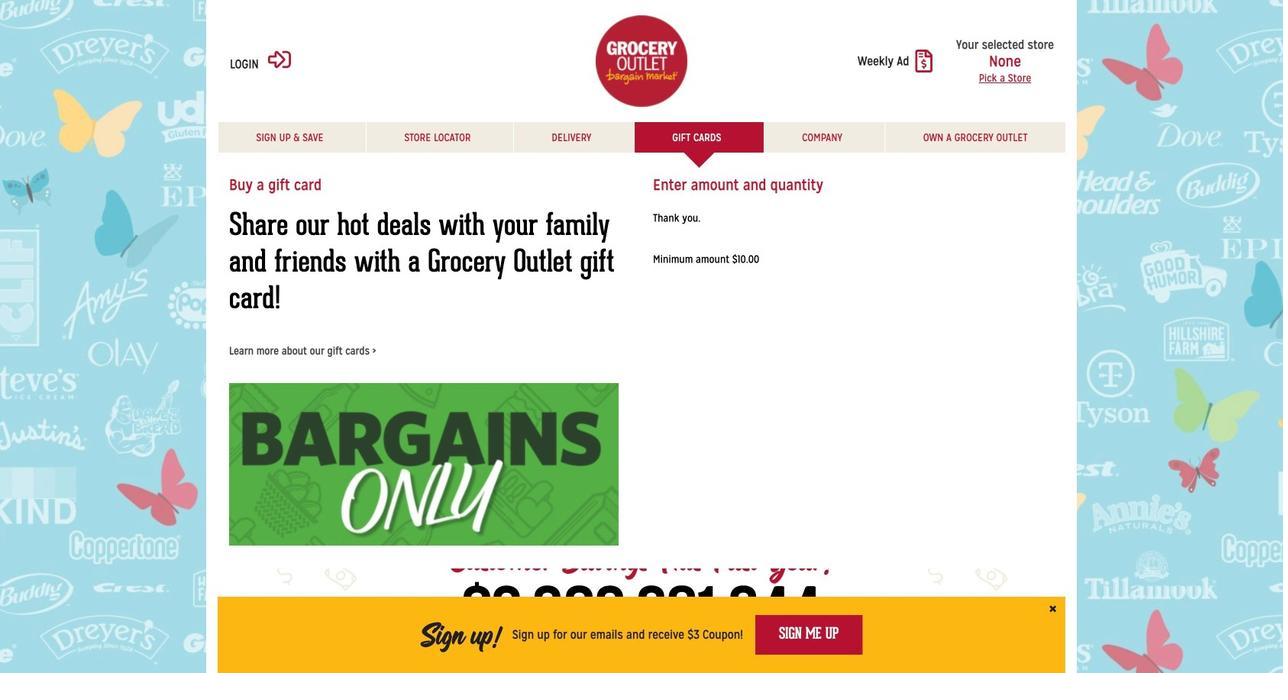 Task type: locate. For each thing, give the bounding box(es) containing it.
grocery outlet image
[[596, 15, 687, 107]]

file invoice dollar image
[[915, 50, 933, 73]]

navigation
[[218, 122, 1066, 569]]

sign in alt image
[[268, 48, 291, 71]]



Task type: describe. For each thing, give the bounding box(es) containing it.
bargains only image
[[229, 383, 619, 546]]



